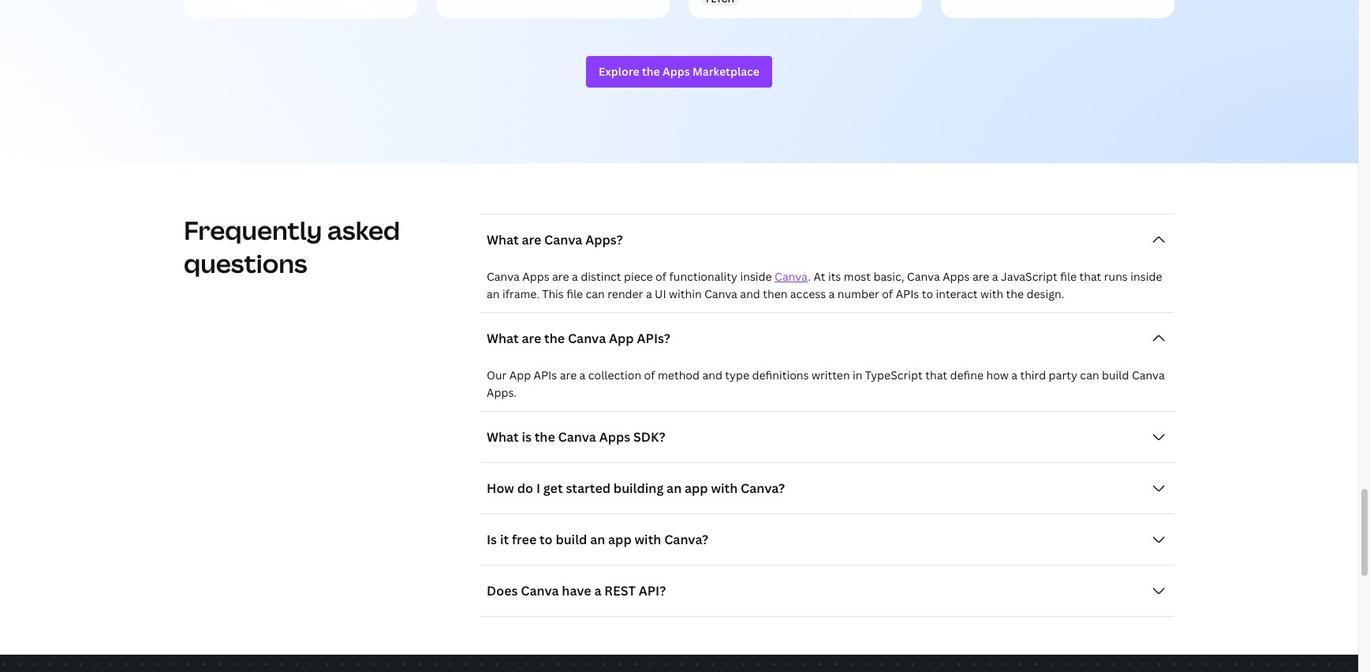 Task type: vqa. For each thing, say whether or not it's contained in the screenshot.
the right to
yes



Task type: locate. For each thing, give the bounding box(es) containing it.
0 vertical spatial with
[[981, 287, 1004, 302]]

0 horizontal spatial with
[[635, 531, 662, 549]]

0 horizontal spatial app
[[609, 531, 632, 549]]

0 vertical spatial app
[[609, 330, 634, 347]]

1 horizontal spatial with
[[711, 480, 738, 497]]

ui
[[655, 287, 667, 302]]

0 horizontal spatial to
[[540, 531, 553, 549]]

what
[[487, 231, 519, 249], [487, 330, 519, 347], [487, 429, 519, 446]]

0 vertical spatial canva?
[[741, 480, 785, 497]]

0 vertical spatial of
[[656, 269, 667, 284]]

apps left marketplace
[[663, 64, 690, 79]]

of up ui at the top left
[[656, 269, 667, 284]]

1 horizontal spatial can
[[1081, 368, 1100, 383]]

0 vertical spatial can
[[586, 287, 605, 302]]

are inside the our app apis are a collection of method and type definitions written in typescript that define how a third party can build canva apps.
[[560, 368, 577, 383]]

what left the is
[[487, 429, 519, 446]]

1 vertical spatial build
[[556, 531, 587, 549]]

1 vertical spatial and
[[703, 368, 723, 383]]

1 vertical spatial an
[[667, 480, 682, 497]]

apps left sdk?
[[600, 429, 631, 446]]

piece
[[624, 269, 653, 284]]

with
[[981, 287, 1004, 302], [711, 480, 738, 497], [635, 531, 662, 549]]

an left iframe.
[[487, 287, 500, 302]]

apis
[[896, 287, 920, 302], [534, 368, 557, 383]]

2 horizontal spatial of
[[883, 287, 894, 302]]

explore the apps marketplace link
[[586, 56, 773, 88]]

to right free
[[540, 531, 553, 549]]

and left the then
[[741, 287, 761, 302]]

0 horizontal spatial canva?
[[665, 531, 709, 549]]

2 vertical spatial what
[[487, 429, 519, 446]]

1 what from the top
[[487, 231, 519, 249]]

build right free
[[556, 531, 587, 549]]

app inside "dropdown button"
[[685, 480, 708, 497]]

apps up iframe.
[[523, 269, 550, 284]]

an down started
[[590, 531, 606, 549]]

0 horizontal spatial of
[[644, 368, 656, 383]]

1 horizontal spatial apis
[[896, 287, 920, 302]]

and left type
[[703, 368, 723, 383]]

1 horizontal spatial of
[[656, 269, 667, 284]]

what are canva apps? button
[[481, 224, 1175, 256]]

is it free to build an app with canva? button
[[481, 524, 1175, 556]]

this
[[542, 287, 564, 302]]

0 horizontal spatial apis
[[534, 368, 557, 383]]

1 horizontal spatial build
[[1103, 368, 1130, 383]]

a right have
[[595, 582, 602, 600]]

1 vertical spatial apis
[[534, 368, 557, 383]]

0 vertical spatial build
[[1103, 368, 1130, 383]]

apps
[[663, 64, 690, 79], [523, 269, 550, 284], [943, 269, 970, 284], [600, 429, 631, 446]]

asked
[[327, 213, 400, 247]]

definitions
[[753, 368, 809, 383]]

app inside dropdown button
[[609, 330, 634, 347]]

file up design.
[[1061, 269, 1077, 284]]

can inside the our app apis are a collection of method and type definitions written in typescript that define how a third party can build canva apps.
[[1081, 368, 1100, 383]]

1 vertical spatial canva?
[[665, 531, 709, 549]]

that left define
[[926, 368, 948, 383]]

1 horizontal spatial canva?
[[741, 480, 785, 497]]

that
[[1080, 269, 1102, 284], [926, 368, 948, 383]]

in
[[853, 368, 863, 383]]

0 vertical spatial what
[[487, 231, 519, 249]]

1 horizontal spatial app
[[609, 330, 634, 347]]

apps inside '. at its most basic, canva apps are a javascript file that runs inside an iframe. this file can render a ui within canva and then access a number of apis to interact with the design.'
[[943, 269, 970, 284]]

apps.
[[487, 385, 517, 400]]

iframe.
[[503, 287, 540, 302]]

0 horizontal spatial inside
[[741, 269, 772, 284]]

0 vertical spatial an
[[487, 287, 500, 302]]

can inside '. at its most basic, canva apps are a javascript file that runs inside an iframe. this file can render a ui within canva and then access a number of apis to interact with the design.'
[[586, 287, 605, 302]]

what for what are the canva app apis?
[[487, 330, 519, 347]]

sdk?
[[634, 429, 666, 446]]

that left "runs"
[[1080, 269, 1102, 284]]

what are the canva app apis?
[[487, 330, 671, 347]]

of
[[656, 269, 667, 284], [883, 287, 894, 302], [644, 368, 656, 383]]

of left 'method' in the bottom of the page
[[644, 368, 656, 383]]

app left apis?
[[609, 330, 634, 347]]

can right "party"
[[1081, 368, 1100, 383]]

is
[[487, 531, 497, 549]]

a left ui at the top left
[[646, 287, 652, 302]]

2 horizontal spatial an
[[667, 480, 682, 497]]

what up iframe.
[[487, 231, 519, 249]]

1 vertical spatial to
[[540, 531, 553, 549]]

file right this
[[567, 287, 583, 302]]

are
[[522, 231, 542, 249], [553, 269, 569, 284], [973, 269, 990, 284], [522, 330, 542, 347], [560, 368, 577, 383]]

is
[[522, 429, 532, 446]]

the down javascript
[[1007, 287, 1024, 302]]

1 vertical spatial with
[[711, 480, 738, 497]]

of for type
[[644, 368, 656, 383]]

1 inside from the left
[[741, 269, 772, 284]]

and inside the our app apis are a collection of method and type definitions written in typescript that define how a third party can build canva apps.
[[703, 368, 723, 383]]

2 vertical spatial an
[[590, 531, 606, 549]]

apis right the our
[[534, 368, 557, 383]]

how
[[487, 480, 515, 497]]

rest
[[605, 582, 636, 600]]

0 horizontal spatial that
[[926, 368, 948, 383]]

file
[[1061, 269, 1077, 284], [567, 287, 583, 302]]

inside right "runs"
[[1131, 269, 1163, 284]]

canva?
[[741, 480, 785, 497], [665, 531, 709, 549]]

build inside dropdown button
[[556, 531, 587, 549]]

and
[[741, 287, 761, 302], [703, 368, 723, 383]]

does canva have a rest api?
[[487, 582, 666, 600]]

0 vertical spatial apis
[[896, 287, 920, 302]]

number
[[838, 287, 880, 302]]

apis down basic,
[[896, 287, 920, 302]]

2 horizontal spatial with
[[981, 287, 1004, 302]]

what for what is the canva apps sdk?
[[487, 429, 519, 446]]

1 horizontal spatial that
[[1080, 269, 1102, 284]]

third
[[1021, 368, 1047, 383]]

inside up the then
[[741, 269, 772, 284]]

2 vertical spatial with
[[635, 531, 662, 549]]

can down distinct
[[586, 287, 605, 302]]

1 horizontal spatial inside
[[1131, 269, 1163, 284]]

0 vertical spatial and
[[741, 287, 761, 302]]

1 horizontal spatial to
[[922, 287, 934, 302]]

runs
[[1105, 269, 1128, 284]]

1 horizontal spatial and
[[741, 287, 761, 302]]

1 vertical spatial that
[[926, 368, 948, 383]]

inside
[[741, 269, 772, 284], [1131, 269, 1163, 284]]

0 horizontal spatial app
[[510, 368, 531, 383]]

type
[[726, 368, 750, 383]]

1 vertical spatial file
[[567, 287, 583, 302]]

how do i get started building an app with canva? button
[[481, 473, 1175, 504]]

1 vertical spatial what
[[487, 330, 519, 347]]

are down what are the canva app apis?
[[560, 368, 577, 383]]

app up rest
[[609, 531, 632, 549]]

a
[[572, 269, 578, 284], [993, 269, 999, 284], [646, 287, 652, 302], [829, 287, 835, 302], [580, 368, 586, 383], [1012, 368, 1018, 383], [595, 582, 602, 600]]

to
[[922, 287, 934, 302], [540, 531, 553, 549]]

0 vertical spatial file
[[1061, 269, 1077, 284]]

0 vertical spatial that
[[1080, 269, 1102, 284]]

0 horizontal spatial build
[[556, 531, 587, 549]]

build
[[1103, 368, 1130, 383], [556, 531, 587, 549]]

apps up interact
[[943, 269, 970, 284]]

the inside '. at its most basic, canva apps are a javascript file that runs inside an iframe. this file can render a ui within canva and then access a number of apis to interact with the design.'
[[1007, 287, 1024, 302]]

to left interact
[[922, 287, 934, 302]]

0 horizontal spatial file
[[567, 287, 583, 302]]

can
[[586, 287, 605, 302], [1081, 368, 1100, 383]]

are up interact
[[973, 269, 990, 284]]

are down iframe.
[[522, 330, 542, 347]]

get
[[544, 480, 563, 497]]

0 vertical spatial to
[[922, 287, 934, 302]]

app right the our
[[510, 368, 531, 383]]

2 vertical spatial of
[[644, 368, 656, 383]]

free
[[512, 531, 537, 549]]

0 horizontal spatial can
[[586, 287, 605, 302]]

of inside the our app apis are a collection of method and type definitions written in typescript that define how a third party can build canva apps.
[[644, 368, 656, 383]]

at
[[814, 269, 826, 284]]

explore
[[599, 64, 640, 79]]

and inside '. at its most basic, canva apps are a javascript file that runs inside an iframe. this file can render a ui within canva and then access a number of apis to interact with the design.'
[[741, 287, 761, 302]]

app
[[685, 480, 708, 497], [609, 531, 632, 549]]

1 horizontal spatial app
[[685, 480, 708, 497]]

to inside '. at its most basic, canva apps are a javascript file that runs inside an iframe. this file can render a ui within canva and then access a number of apis to interact with the design.'
[[922, 287, 934, 302]]

of inside '. at its most basic, canva apps are a javascript file that runs inside an iframe. this file can render a ui within canva and then access a number of apis to interact with the design.'
[[883, 287, 894, 302]]

1 horizontal spatial an
[[590, 531, 606, 549]]

to inside is it free to build an app with canva? dropdown button
[[540, 531, 553, 549]]

written
[[812, 368, 850, 383]]

apps inside what is the canva apps sdk? dropdown button
[[600, 429, 631, 446]]

define
[[951, 368, 984, 383]]

1 vertical spatial of
[[883, 287, 894, 302]]

1 vertical spatial app
[[510, 368, 531, 383]]

2 inside from the left
[[1131, 269, 1163, 284]]

the down this
[[545, 330, 565, 347]]

build right "party"
[[1103, 368, 1130, 383]]

app
[[609, 330, 634, 347], [510, 368, 531, 383]]

within
[[669, 287, 702, 302]]

a left collection
[[580, 368, 586, 383]]

canva
[[545, 231, 583, 249], [487, 269, 520, 284], [775, 269, 808, 284], [908, 269, 941, 284], [705, 287, 738, 302], [568, 330, 606, 347], [1132, 368, 1166, 383], [558, 429, 597, 446], [521, 582, 559, 600]]

0 horizontal spatial and
[[703, 368, 723, 383]]

1 vertical spatial app
[[609, 531, 632, 549]]

the
[[642, 64, 660, 79], [1007, 287, 1024, 302], [545, 330, 565, 347], [535, 429, 555, 446]]

an right building
[[667, 480, 682, 497]]

an
[[487, 287, 500, 302], [667, 480, 682, 497], [590, 531, 606, 549]]

2 what from the top
[[487, 330, 519, 347]]

3 what from the top
[[487, 429, 519, 446]]

basic,
[[874, 269, 905, 284]]

our
[[487, 368, 507, 383]]

0 vertical spatial app
[[685, 480, 708, 497]]

1 vertical spatial can
[[1081, 368, 1100, 383]]

apis inside '. at its most basic, canva apps are a javascript file that runs inside an iframe. this file can render a ui within canva and then access a number of apis to interact with the design.'
[[896, 287, 920, 302]]

started
[[566, 480, 611, 497]]

what up the our
[[487, 330, 519, 347]]

0 horizontal spatial an
[[487, 287, 500, 302]]

a down "its"
[[829, 287, 835, 302]]

app right building
[[685, 480, 708, 497]]

of down basic,
[[883, 287, 894, 302]]



Task type: describe. For each thing, give the bounding box(es) containing it.
are inside '. at its most basic, canva apps are a javascript file that runs inside an iframe. this file can render a ui within canva and then access a number of apis to interact with the design.'
[[973, 269, 990, 284]]

its
[[829, 269, 842, 284]]

what are the canva app apis? button
[[481, 323, 1175, 354]]

an inside '. at its most basic, canva apps are a javascript file that runs inside an iframe. this file can render a ui within canva and then access a number of apis to interact with the design.'
[[487, 287, 500, 302]]

with inside '. at its most basic, canva apps are a javascript file that runs inside an iframe. this file can render a ui within canva and then access a number of apis to interact with the design.'
[[981, 287, 1004, 302]]

of for canva
[[656, 269, 667, 284]]

a left javascript
[[993, 269, 999, 284]]

the right the is
[[535, 429, 555, 446]]

apis?
[[637, 330, 671, 347]]

party
[[1049, 368, 1078, 383]]

an inside dropdown button
[[590, 531, 606, 549]]

render
[[608, 287, 644, 302]]

apis inside the our app apis are a collection of method and type definitions written in typescript that define how a third party can build canva apps.
[[534, 368, 557, 383]]

are up this
[[553, 269, 569, 284]]

. at its most basic, canva apps are a javascript file that runs inside an iframe. this file can render a ui within canva and then access a number of apis to interact with the design.
[[487, 269, 1163, 302]]

what is the canva apps sdk?
[[487, 429, 666, 446]]

then
[[763, 287, 788, 302]]

canva apps are a distinct piece of functionality inside canva
[[487, 269, 808, 284]]

a inside dropdown button
[[595, 582, 602, 600]]

it
[[500, 531, 509, 549]]

canva? inside "dropdown button"
[[741, 480, 785, 497]]

.
[[808, 269, 811, 284]]

api?
[[639, 582, 666, 600]]

building
[[614, 480, 664, 497]]

explore the apps marketplace
[[599, 64, 760, 79]]

frequently asked questions
[[184, 213, 400, 280]]

app inside the our app apis are a collection of method and type definitions written in typescript that define how a third party can build canva apps.
[[510, 368, 531, 383]]

typescript
[[866, 368, 923, 383]]

interact
[[936, 287, 978, 302]]

canva link
[[775, 269, 808, 284]]

canva inside the our app apis are a collection of method and type definitions written in typescript that define how a third party can build canva apps.
[[1132, 368, 1166, 383]]

are up iframe.
[[522, 231, 542, 249]]

how
[[987, 368, 1009, 383]]

that inside '. at its most basic, canva apps are a javascript file that runs inside an iframe. this file can render a ui within canva and then access a number of apis to interact with the design.'
[[1080, 269, 1102, 284]]

frequently
[[184, 213, 322, 247]]

is it free to build an app with canva?
[[487, 531, 709, 549]]

collection
[[589, 368, 642, 383]]

apps?
[[586, 231, 623, 249]]

most
[[844, 269, 871, 284]]

inside inside '. at its most basic, canva apps are a javascript file that runs inside an iframe. this file can render a ui within canva and then access a number of apis to interact with the design.'
[[1131, 269, 1163, 284]]

an inside "dropdown button"
[[667, 480, 682, 497]]

what for what are canva apps?
[[487, 231, 519, 249]]

how do i get started building an app with canva?
[[487, 480, 785, 497]]

functionality
[[670, 269, 738, 284]]

design.
[[1027, 287, 1065, 302]]

that inside the our app apis are a collection of method and type definitions written in typescript that define how a third party can build canva apps.
[[926, 368, 948, 383]]

what is the canva apps sdk? button
[[481, 421, 1175, 453]]

1 horizontal spatial file
[[1061, 269, 1077, 284]]

method
[[658, 368, 700, 383]]

a left distinct
[[572, 269, 578, 284]]

access
[[791, 287, 826, 302]]

javascript
[[1002, 269, 1058, 284]]

does
[[487, 582, 518, 600]]

do
[[518, 480, 534, 497]]

with inside dropdown button
[[635, 531, 662, 549]]

have
[[562, 582, 592, 600]]

does canva have a rest api? button
[[481, 575, 1175, 607]]

a right the how
[[1012, 368, 1018, 383]]

our app apis are a collection of method and type definitions written in typescript that define how a third party can build canva apps.
[[487, 368, 1166, 400]]

app inside dropdown button
[[609, 531, 632, 549]]

canva? inside dropdown button
[[665, 531, 709, 549]]

distinct
[[581, 269, 622, 284]]

i
[[537, 480, 541, 497]]

build inside the our app apis are a collection of method and type definitions written in typescript that define how a third party can build canva apps.
[[1103, 368, 1130, 383]]

questions
[[184, 246, 307, 280]]

marketplace
[[693, 64, 760, 79]]

what are canva apps?
[[487, 231, 623, 249]]

with inside "dropdown button"
[[711, 480, 738, 497]]

the right explore
[[642, 64, 660, 79]]



